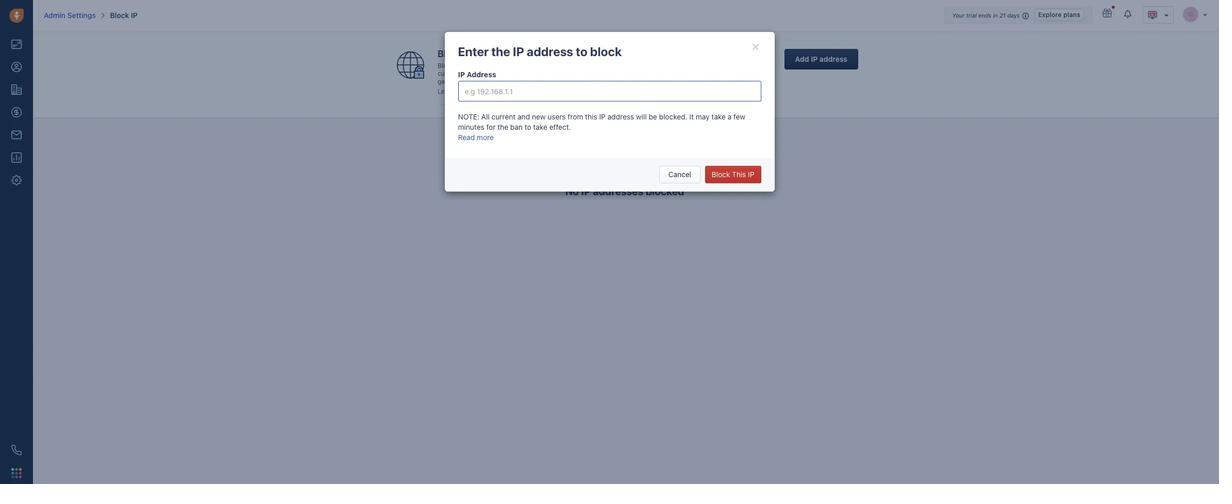 Task type: describe. For each thing, give the bounding box(es) containing it.
entering
[[508, 62, 533, 70]]

settings
[[67, 11, 96, 20]]

phone image
[[11, 446, 22, 456]]

their
[[534, 62, 548, 70]]

plans
[[1064, 11, 1081, 18]]

1 vertical spatial by
[[500, 62, 507, 70]]

days
[[1008, 12, 1020, 19]]

be
[[649, 113, 657, 121]]

ip address
[[458, 70, 496, 79]]

up
[[494, 87, 501, 95]]

phone element
[[6, 440, 27, 461]]

add ip address
[[796, 55, 848, 63]]

addresses inside "block the users by ip addresses block spammy users by entering their ip address. blocking an ip address will ensure all current and new users from the ip address are blocked from disturbing your team and getting in the way of your productivity. learn how to set it up"
[[530, 48, 575, 59]]

disturbing
[[614, 70, 644, 78]]

admin settings
[[44, 11, 96, 20]]

IP Address text field
[[458, 81, 762, 102]]

ban
[[511, 123, 523, 132]]

minutes
[[458, 123, 485, 132]]

will inside "block the users by ip addresses block spammy users by entering their ip address. blocking an ip address will ensure all current and new users from the ip address are blocked from disturbing your team and getting in the way of your productivity. learn how to set it up"
[[651, 62, 661, 70]]

this inside button
[[732, 170, 746, 179]]

of
[[491, 78, 497, 86]]

block for ip
[[110, 11, 129, 20]]

may
[[696, 113, 710, 121]]

current inside note: all current and new users from this ip address will be blocked. it may take a few minutes for the ban to take effect. read more
[[492, 113, 516, 121]]

the down entering
[[520, 70, 529, 78]]

0 horizontal spatial and
[[461, 70, 472, 78]]

learn how to set it up link
[[438, 87, 501, 95]]

the up learn how to set it up link
[[467, 78, 477, 86]]

learn
[[438, 87, 454, 95]]

it
[[690, 113, 694, 121]]

freshworks switcher image
[[11, 469, 22, 479]]

explore
[[1039, 11, 1062, 18]]

are
[[563, 70, 573, 78]]

1 horizontal spatial in
[[994, 12, 998, 19]]

block up getting
[[438, 62, 454, 70]]

1 horizontal spatial addresses
[[593, 185, 644, 197]]

block for this
[[712, 170, 730, 179]]

blocking
[[583, 62, 608, 70]]

productivity.
[[514, 78, 550, 86]]

all
[[482, 113, 490, 121]]

no
[[566, 185, 579, 197]]

read
[[458, 133, 475, 142]]

the up entering
[[492, 44, 511, 59]]

close image
[[751, 41, 762, 53]]

block for the
[[438, 48, 462, 59]]

2 horizontal spatial to
[[576, 44, 588, 59]]

your trial ends in 21 days
[[953, 12, 1020, 19]]

way
[[478, 78, 490, 86]]

blocked inside "block the users by ip addresses block spammy users by entering their ip address. blocking an ip address will ensure all current and new users from the ip address are blocked from disturbing your team and getting in the way of your productivity. learn how to set it up"
[[574, 70, 597, 78]]

ip inside note: all current and new users from this ip address will be blocked. it may take a few minutes for the ban to take effect. read more
[[600, 113, 606, 121]]

new inside note: all current and new users from this ip address will be blocked. it may take a few minutes for the ban to take effect. read more
[[532, 113, 546, 121]]

trial
[[967, 12, 977, 19]]

block the users by ip addresses block spammy users by entering their ip address. blocking an ip address will ensure all current and new users from the ip address are blocked from disturbing your team and getting in the way of your productivity. learn how to set it up
[[438, 48, 691, 95]]

1 horizontal spatial your
[[646, 70, 659, 78]]

how
[[456, 87, 468, 95]]

address up disturbing
[[626, 62, 650, 70]]

getting
[[438, 78, 459, 86]]

to inside "block the users by ip addresses block spammy users by entering their ip address. blocking an ip address will ensure all current and new users from the ip address are blocked from disturbing your team and getting in the way of your productivity. learn how to set it up"
[[470, 87, 476, 95]]

the up spammy
[[464, 48, 478, 59]]

address
[[467, 70, 496, 79]]

it
[[488, 87, 492, 95]]

team
[[660, 70, 675, 78]]



Task type: vqa. For each thing, say whether or not it's contained in the screenshot.
bottommost Global
no



Task type: locate. For each thing, give the bounding box(es) containing it.
1 vertical spatial this
[[732, 170, 746, 179]]

and up ban
[[518, 113, 530, 121]]

address inside note: all current and new users from this ip address will be blocked. it may take a few minutes for the ban to take effect. read more
[[608, 113, 634, 121]]

2 vertical spatial to
[[525, 123, 532, 132]]

1 vertical spatial blocked
[[646, 185, 685, 197]]

0 horizontal spatial take
[[534, 123, 548, 132]]

no ip addresses blocked
[[566, 185, 685, 197]]

1 horizontal spatial will
[[651, 62, 661, 70]]

will up team
[[651, 62, 661, 70]]

blocked.
[[659, 113, 688, 121]]

1 horizontal spatial new
[[532, 113, 546, 121]]

current up getting
[[438, 70, 459, 78]]

0 vertical spatial new
[[473, 70, 485, 78]]

and inside note: all current and new users from this ip address will be blocked. it may take a few minutes for the ban to take effect. read more
[[518, 113, 530, 121]]

and down all
[[677, 70, 687, 78]]

users
[[480, 48, 504, 59], [482, 62, 498, 70], [487, 70, 503, 78], [548, 113, 566, 121]]

in up the how
[[460, 78, 465, 86]]

the right for
[[498, 123, 509, 132]]

from
[[505, 70, 518, 78], [599, 70, 613, 78], [568, 113, 584, 121]]

addresses
[[530, 48, 575, 59], [593, 185, 644, 197]]

new up way at the top left of page
[[473, 70, 485, 78]]

to left the set
[[470, 87, 476, 95]]

spammy
[[456, 62, 480, 70]]

a
[[728, 113, 732, 121]]

current inside "block the users by ip addresses block spammy users by entering their ip address. blocking an ip address will ensure all current and new users from the ip address are blocked from disturbing your team and getting in the way of your productivity. learn how to set it up"
[[438, 70, 459, 78]]

blocked down blocking
[[574, 70, 597, 78]]

all
[[684, 62, 691, 70]]

1 horizontal spatial to
[[525, 123, 532, 132]]

address down their
[[538, 70, 562, 78]]

block this ip button
[[705, 166, 762, 184]]

note: all current and new users from this ip address will be blocked. it may take a few minutes for the ban to take effect. read more
[[458, 113, 746, 142]]

0 vertical spatial to
[[576, 44, 588, 59]]

explore plans button
[[1035, 9, 1085, 21]]

block ip
[[110, 11, 138, 20]]

block
[[110, 11, 129, 20], [438, 48, 462, 59], [438, 62, 454, 70], [712, 170, 730, 179]]

address
[[527, 44, 574, 59], [820, 55, 848, 63], [626, 62, 650, 70], [538, 70, 562, 78], [608, 113, 634, 121]]

1 vertical spatial take
[[534, 123, 548, 132]]

by
[[507, 48, 517, 59], [500, 62, 507, 70]]

1 vertical spatial new
[[532, 113, 546, 121]]

from inside note: all current and new users from this ip address will be blocked. it may take a few minutes for the ban to take effect. read more
[[568, 113, 584, 121]]

block right cancel button
[[712, 170, 730, 179]]

0 horizontal spatial in
[[460, 78, 465, 86]]

the
[[492, 44, 511, 59], [464, 48, 478, 59], [520, 70, 529, 78], [467, 78, 477, 86], [498, 123, 509, 132]]

in inside "block the users by ip addresses block spammy users by entering their ip address. blocking an ip address will ensure all current and new users from the ip address are blocked from disturbing your team and getting in the way of your productivity. learn how to set it up"
[[460, 78, 465, 86]]

from down an
[[599, 70, 613, 78]]

2 horizontal spatial from
[[599, 70, 613, 78]]

0 vertical spatial this
[[585, 113, 598, 121]]

1 vertical spatial will
[[636, 113, 647, 121]]

will inside note: all current and new users from this ip address will be blocked. it may take a few minutes for the ban to take effect. read more
[[636, 113, 647, 121]]

by left entering
[[500, 62, 507, 70]]

0 vertical spatial by
[[507, 48, 517, 59]]

new
[[473, 70, 485, 78], [532, 113, 546, 121]]

0 vertical spatial addresses
[[530, 48, 575, 59]]

current
[[438, 70, 459, 78], [492, 113, 516, 121]]

1 vertical spatial addresses
[[593, 185, 644, 197]]

read more link
[[458, 133, 494, 142]]

21
[[1000, 12, 1006, 19]]

your left team
[[646, 70, 659, 78]]

1 horizontal spatial and
[[518, 113, 530, 121]]

few
[[734, 113, 746, 121]]

this
[[585, 113, 598, 121], [732, 170, 746, 179]]

0 horizontal spatial blocked
[[574, 70, 597, 78]]

will
[[651, 62, 661, 70], [636, 113, 647, 121]]

1 horizontal spatial take
[[712, 113, 726, 121]]

address inside button
[[820, 55, 848, 63]]

your
[[646, 70, 659, 78], [499, 78, 512, 86]]

your right of
[[499, 78, 512, 86]]

explore plans
[[1039, 11, 1081, 18]]

take left effect.
[[534, 123, 548, 132]]

in left 21
[[994, 12, 998, 19]]

cancel button
[[660, 166, 701, 184]]

addresses up their
[[530, 48, 575, 59]]

block up spammy
[[438, 48, 462, 59]]

take
[[712, 113, 726, 121], [534, 123, 548, 132]]

new inside "block the users by ip addresses block spammy users by entering their ip address. blocking an ip address will ensure all current and new users from the ip address are blocked from disturbing your team and getting in the way of your productivity. learn how to set it up"
[[473, 70, 485, 78]]

addresses right no
[[593, 185, 644, 197]]

from down entering
[[505, 70, 518, 78]]

0 vertical spatial current
[[438, 70, 459, 78]]

to
[[576, 44, 588, 59], [470, 87, 476, 95], [525, 123, 532, 132]]

set
[[477, 87, 486, 95]]

admin
[[44, 11, 65, 20]]

in
[[994, 12, 998, 19], [460, 78, 465, 86]]

0 horizontal spatial this
[[585, 113, 598, 121]]

0 horizontal spatial current
[[438, 70, 459, 78]]

block this ip
[[712, 170, 755, 179]]

0 vertical spatial will
[[651, 62, 661, 70]]

block inside button
[[712, 170, 730, 179]]

1 horizontal spatial current
[[492, 113, 516, 121]]

add ip address button
[[785, 49, 859, 70]]

block
[[590, 44, 622, 59]]

blocked
[[574, 70, 597, 78], [646, 185, 685, 197]]

0 horizontal spatial from
[[505, 70, 518, 78]]

enter
[[458, 44, 489, 59]]

effect.
[[550, 123, 571, 132]]

2 horizontal spatial and
[[677, 70, 687, 78]]

more
[[477, 133, 494, 142]]

for
[[487, 123, 496, 132]]

1 horizontal spatial blocked
[[646, 185, 685, 197]]

address right add
[[820, 55, 848, 63]]

to up address.
[[576, 44, 588, 59]]

ip
[[131, 11, 138, 20], [513, 44, 524, 59], [519, 48, 528, 59], [811, 55, 818, 63], [549, 62, 555, 70], [619, 62, 625, 70], [531, 70, 537, 78], [458, 70, 465, 79], [600, 113, 606, 121], [748, 170, 755, 179], [582, 185, 591, 197]]

0 horizontal spatial addresses
[[530, 48, 575, 59]]

1 horizontal spatial from
[[568, 113, 584, 121]]

0 horizontal spatial to
[[470, 87, 476, 95]]

admin settings link
[[44, 10, 96, 21]]

cancel
[[669, 170, 692, 179]]

1 vertical spatial in
[[460, 78, 465, 86]]

users inside note: all current and new users from this ip address will be blocked. it may take a few minutes for the ban to take effect. read more
[[548, 113, 566, 121]]

1 vertical spatial to
[[470, 87, 476, 95]]

and
[[461, 70, 472, 78], [677, 70, 687, 78], [518, 113, 530, 121]]

new down productivity.
[[532, 113, 546, 121]]

0 vertical spatial take
[[712, 113, 726, 121]]

0 horizontal spatial will
[[636, 113, 647, 121]]

to right ban
[[525, 123, 532, 132]]

from up effect.
[[568, 113, 584, 121]]

0 horizontal spatial your
[[499, 78, 512, 86]]

current up for
[[492, 113, 516, 121]]

address.
[[557, 62, 582, 70]]

will left be
[[636, 113, 647, 121]]

ends
[[979, 12, 992, 19]]

by up entering
[[507, 48, 517, 59]]

note:
[[458, 113, 480, 121]]

block right "settings"
[[110, 11, 129, 20]]

ic_info_icon image
[[1023, 11, 1030, 20]]

address up their
[[527, 44, 574, 59]]

0 vertical spatial in
[[994, 12, 998, 19]]

to inside note: all current and new users from this ip address will be blocked. it may take a few minutes for the ban to take effect. read more
[[525, 123, 532, 132]]

your
[[953, 12, 965, 19]]

1 vertical spatial current
[[492, 113, 516, 121]]

an
[[610, 62, 617, 70]]

take left a on the top of page
[[712, 113, 726, 121]]

blocked down cancel button
[[646, 185, 685, 197]]

the inside note: all current and new users from this ip address will be blocked. it may take a few minutes for the ban to take effect. read more
[[498, 123, 509, 132]]

this inside note: all current and new users from this ip address will be blocked. it may take a few minutes for the ban to take effect. read more
[[585, 113, 598, 121]]

0 vertical spatial blocked
[[574, 70, 597, 78]]

0 horizontal spatial new
[[473, 70, 485, 78]]

enter the ip address to block
[[458, 44, 622, 59]]

address down ip address text box
[[608, 113, 634, 121]]

ensure
[[662, 62, 682, 70]]

add
[[796, 55, 810, 63]]

and down spammy
[[461, 70, 472, 78]]

1 horizontal spatial this
[[732, 170, 746, 179]]



